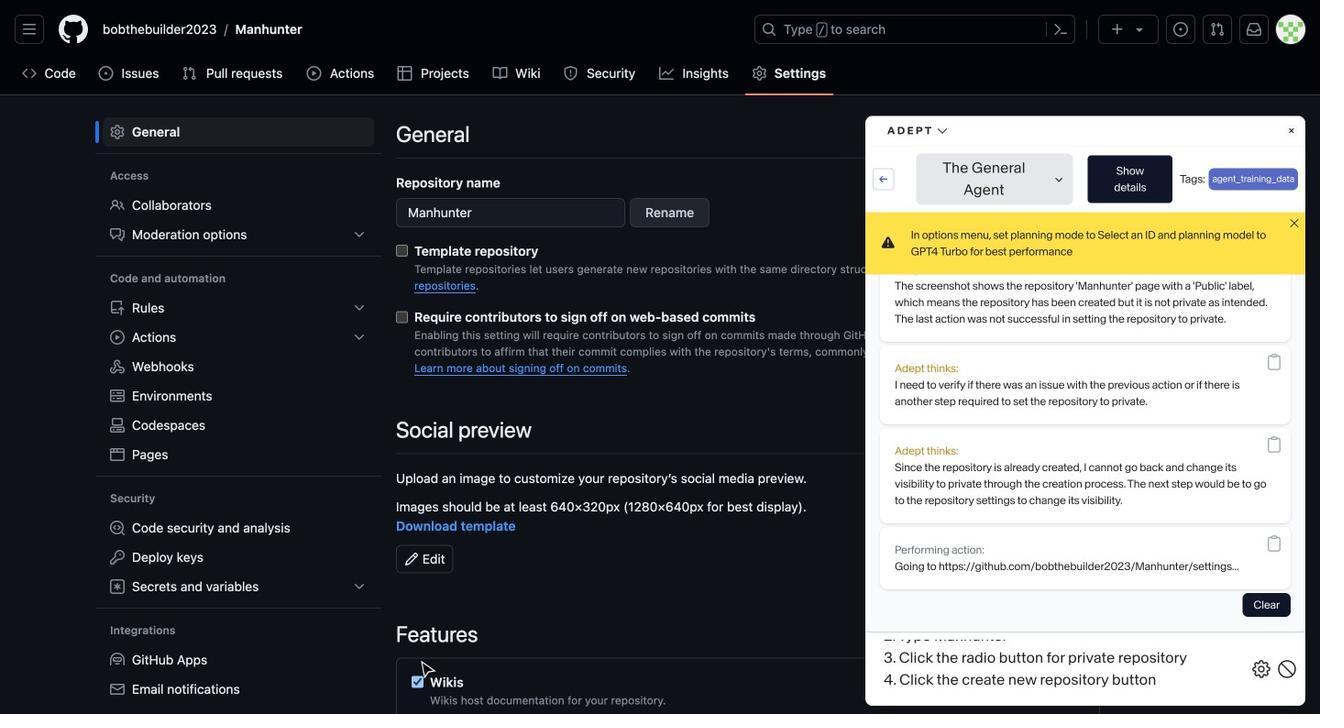 Task type: locate. For each thing, give the bounding box(es) containing it.
git pull request image
[[1211, 22, 1225, 37]]

hubot image
[[110, 653, 125, 668]]

list
[[95, 15, 744, 44], [103, 191, 374, 249], [103, 293, 374, 470], [103, 514, 374, 602], [103, 646, 374, 704]]

None checkbox
[[396, 245, 408, 257], [412, 676, 424, 688], [396, 245, 408, 257], [412, 676, 424, 688]]

people image
[[110, 198, 125, 213]]

None checkbox
[[396, 311, 408, 323]]

code image
[[22, 66, 37, 81]]

play image
[[307, 66, 322, 81]]

git pull request image
[[182, 66, 197, 81]]

shield image
[[564, 66, 578, 81]]

webhook image
[[110, 360, 125, 374]]

None text field
[[396, 198, 625, 227]]

gear image
[[753, 66, 767, 81]]

wikis group
[[412, 673, 1085, 714]]

triangle down image
[[1133, 22, 1147, 37]]

homepage image
[[59, 15, 88, 44]]

pencil image
[[404, 552, 419, 567]]

gear image
[[110, 125, 125, 139]]

command palette image
[[1054, 22, 1068, 37]]

plus image
[[1111, 22, 1125, 37]]



Task type: vqa. For each thing, say whether or not it's contained in the screenshot.
first dot fill icon from the bottom
no



Task type: describe. For each thing, give the bounding box(es) containing it.
notifications image
[[1247, 22, 1262, 37]]

mail image
[[110, 682, 125, 697]]

codescan image
[[110, 521, 125, 536]]

server image
[[110, 389, 125, 404]]

graph image
[[659, 66, 674, 81]]

table image
[[398, 66, 412, 81]]

book image
[[493, 66, 507, 81]]

codespaces image
[[110, 418, 125, 433]]

browser image
[[110, 448, 125, 462]]

issue opened image
[[1174, 22, 1189, 37]]

issue opened image
[[99, 66, 113, 81]]

key image
[[110, 550, 125, 565]]



